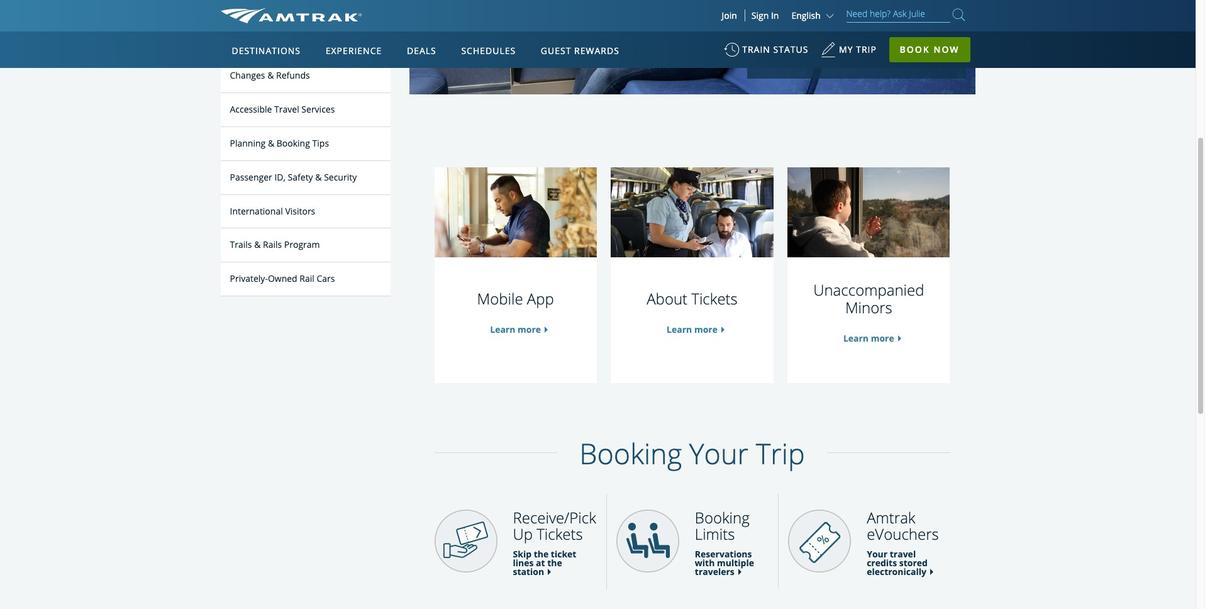 Task type: vqa. For each thing, say whether or not it's contained in the screenshot.
the What address should I use for pick-up and drop off (i.e. rideshare/taxi)?
no



Task type: describe. For each thing, give the bounding box(es) containing it.
booking your trip
[[580, 434, 805, 472]]

passenger
[[230, 171, 272, 183]]

learn more link for mobile app
[[490, 324, 541, 336]]

changes
[[230, 69, 265, 81]]

learn for mobile app
[[490, 324, 516, 336]]

learn more link for about tickets
[[667, 324, 718, 336]]

train
[[743, 43, 771, 55]]

learn more down english
[[766, 41, 817, 53]]

& for refunds
[[268, 69, 274, 81]]

skip the ticket lines at the station link
[[513, 548, 597, 578]]

application inside banner
[[267, 105, 569, 281]]

& for booking
[[268, 137, 274, 149]]

join
[[722, 9, 737, 21]]

privately-owned rail cars
[[230, 273, 335, 285]]

english button
[[792, 9, 837, 21]]

guest rewards
[[541, 45, 620, 57]]

accessible travel services link
[[221, 93, 390, 127]]

destinations button
[[227, 33, 306, 69]]

rail
[[300, 273, 315, 285]]

your inside amtrak evouchers your travel credits stored electronically
[[867, 548, 888, 560]]

privately-owned rail cars link
[[221, 262, 390, 296]]

english
[[792, 9, 821, 21]]

reservations
[[695, 548, 752, 560]]

skip
[[513, 548, 532, 560]]

stored
[[900, 557, 928, 569]]

app
[[527, 288, 554, 309]]

amtrak image
[[221, 8, 362, 23]]

planning & booking tips link
[[221, 127, 390, 161]]

trails
[[230, 239, 252, 251]]

mobile
[[477, 288, 523, 309]]

accessible travel services
[[230, 103, 335, 115]]

more for mobile app
[[518, 324, 541, 336]]

deals button
[[402, 33, 442, 69]]

international
[[230, 205, 283, 217]]

receive/pick
[[513, 507, 596, 528]]

unaccompanied
[[814, 279, 925, 300]]

destinations
[[232, 45, 301, 57]]

up
[[513, 524, 533, 544]]

the right at
[[548, 557, 562, 569]]

electronically
[[867, 566, 927, 578]]

learn down in
[[766, 41, 791, 53]]

id,
[[275, 171, 286, 183]]

book now button
[[889, 37, 971, 62]]

about tickets
[[647, 288, 738, 309]]

unaccompanied minors
[[814, 279, 925, 318]]

sign
[[752, 9, 769, 21]]

book now
[[900, 43, 960, 55]]

regions map image
[[267, 105, 569, 281]]

planning
[[230, 137, 266, 149]]

amtrak
[[867, 507, 916, 528]]

booking limits reservations with multiple travelers
[[695, 507, 754, 578]]

learn more link down english
[[766, 41, 817, 54]]

my trip button
[[821, 38, 877, 69]]

safety
[[288, 171, 313, 183]]

guest rewards button
[[536, 33, 625, 69]]

passenger id, safety & security link
[[221, 161, 390, 195]]

visitors
[[285, 205, 315, 217]]

status
[[774, 43, 809, 55]]

credits
[[867, 557, 897, 569]]

international visitors
[[230, 205, 315, 217]]

limits
[[695, 524, 735, 544]]

guest
[[541, 45, 572, 57]]

1 horizontal spatial tickets
[[692, 288, 738, 309]]

schedules link
[[456, 31, 521, 68]]

deals
[[407, 45, 437, 57]]

schedules
[[461, 45, 516, 57]]



Task type: locate. For each thing, give the bounding box(es) containing it.
search icon image
[[953, 6, 966, 23]]

the right skip
[[534, 548, 549, 560]]

experience button
[[321, 33, 387, 69]]

learn more link down mobile app
[[490, 324, 541, 336]]

hotels image
[[435, 509, 497, 572]]

booking
[[277, 137, 310, 149], [580, 434, 682, 472], [695, 507, 750, 528]]

the
[[534, 548, 549, 560], [548, 557, 562, 569]]

your
[[690, 434, 749, 472], [867, 548, 888, 560]]

lines
[[513, 557, 534, 569]]

planning & booking tips
[[230, 137, 329, 149]]

your left "travel"
[[867, 548, 888, 560]]

rails
[[263, 239, 282, 251]]

learn
[[766, 41, 791, 53], [490, 324, 516, 336], [667, 324, 692, 336], [844, 332, 869, 344]]

mobile app
[[477, 288, 554, 309]]

program
[[284, 239, 320, 251]]

changes & refunds
[[230, 69, 310, 81]]

trip
[[857, 43, 877, 55]]

learn more down mobile app
[[490, 324, 541, 336]]

passenger id, safety & security
[[230, 171, 357, 183]]

learn more link down "about tickets" in the right of the page
[[667, 324, 718, 336]]

booking for booking limits reservations with multiple travelers
[[695, 507, 750, 528]]

minors
[[846, 297, 893, 318]]

learn more link down the 'minors'
[[844, 332, 895, 344]]

now
[[934, 43, 960, 55]]

cars
[[317, 273, 335, 285]]

learn more for about tickets
[[667, 324, 718, 336]]

learn more down "about tickets" in the right of the page
[[667, 324, 718, 336]]

learn down "mobile"
[[490, 324, 516, 336]]

more down "about tickets" in the right of the page
[[695, 324, 718, 336]]

0 horizontal spatial booking
[[277, 137, 310, 149]]

learn down about
[[667, 324, 692, 336]]

learn for about tickets
[[667, 324, 692, 336]]

0 horizontal spatial tickets
[[537, 524, 583, 544]]

travelers
[[695, 566, 735, 578]]

more down app
[[518, 324, 541, 336]]

services
[[302, 103, 335, 115]]

privately-
[[230, 273, 268, 285]]

travel
[[274, 103, 299, 115]]

with
[[695, 557, 715, 569]]

owned
[[268, 273, 297, 285]]

sign in button
[[752, 9, 779, 21]]

1 vertical spatial booking
[[580, 434, 682, 472]]

trip
[[756, 434, 805, 472]]

tickets right about
[[692, 288, 738, 309]]

international visitors link
[[221, 195, 390, 229]]

join button
[[715, 9, 746, 21]]

book
[[900, 43, 931, 55]]

more inside learn more link
[[794, 41, 817, 53]]

train status link
[[724, 38, 809, 69]]

trails & rails program link
[[221, 229, 390, 262]]

ticket
[[551, 548, 577, 560]]

evouchers
[[867, 524, 939, 544]]

receive/pick up tickets skip the ticket lines at the station
[[513, 507, 596, 578]]

1 vertical spatial your
[[867, 548, 888, 560]]

booking inside 'booking limits reservations with multiple travelers'
[[695, 507, 750, 528]]

at
[[536, 557, 545, 569]]

learn more
[[766, 41, 817, 53], [490, 324, 541, 336], [667, 324, 718, 336], [844, 332, 895, 344]]

0 vertical spatial tickets
[[692, 288, 738, 309]]

cars image
[[617, 509, 679, 572]]

about
[[647, 288, 688, 309]]

& right planning
[[268, 137, 274, 149]]

your left trip
[[690, 434, 749, 472]]

station
[[513, 566, 544, 578]]

banner
[[0, 0, 1196, 291]]

learn more down the 'minors'
[[844, 332, 895, 344]]

& for rails
[[254, 239, 261, 251]]

1 horizontal spatial your
[[867, 548, 888, 560]]

2 horizontal spatial booking
[[695, 507, 750, 528]]

0 vertical spatial booking
[[277, 137, 310, 149]]

2 vertical spatial booking
[[695, 507, 750, 528]]

accessible
[[230, 103, 272, 115]]

1 horizontal spatial booking
[[580, 434, 682, 472]]

& left rails
[[254, 239, 261, 251]]

security
[[324, 171, 357, 183]]

more for unaccompanied minors
[[871, 332, 895, 344]]

learn more link for unaccompanied minors
[[844, 332, 895, 344]]

tickets inside the 'receive/pick up tickets skip the ticket lines at the station'
[[537, 524, 583, 544]]

more down the 'minors'
[[871, 332, 895, 344]]

reservations with multiple travelers link
[[695, 548, 769, 578]]

train status
[[743, 43, 809, 55]]

tickets up ticket
[[537, 524, 583, 544]]

travel
[[890, 548, 916, 560]]

learn for unaccompanied minors
[[844, 332, 869, 344]]

sign in
[[752, 9, 779, 21]]

learn more for mobile app
[[490, 324, 541, 336]]

application
[[267, 105, 569, 281]]

learn more for unaccompanied minors
[[844, 332, 895, 344]]

&
[[268, 69, 274, 81], [268, 137, 274, 149], [315, 171, 322, 183], [254, 239, 261, 251]]

more down english
[[794, 41, 817, 53]]

0 vertical spatial your
[[690, 434, 749, 472]]

learn more link
[[766, 41, 817, 54], [490, 324, 541, 336], [667, 324, 718, 336], [844, 332, 895, 344]]

banner containing join
[[0, 0, 1196, 291]]

changes & refunds link
[[221, 59, 390, 93]]

ground transport image
[[789, 509, 851, 572]]

my
[[839, 43, 854, 55]]

your travel credits stored electronically link
[[867, 548, 950, 578]]

rewards
[[575, 45, 620, 57]]

tips
[[312, 137, 329, 149]]

tickets
[[692, 288, 738, 309], [537, 524, 583, 544]]

booking for booking your trip
[[580, 434, 682, 472]]

Please enter your search item search field
[[847, 6, 950, 23]]

0 horizontal spatial your
[[690, 434, 749, 472]]

multiple
[[717, 557, 754, 569]]

more for about tickets
[[695, 324, 718, 336]]

experience
[[326, 45, 382, 57]]

my trip
[[839, 43, 877, 55]]

in
[[771, 9, 779, 21]]

booking inside planning & booking tips link
[[277, 137, 310, 149]]

amtrak evouchers your travel credits stored electronically
[[867, 507, 939, 578]]

1 vertical spatial tickets
[[537, 524, 583, 544]]

learn down the 'minors'
[[844, 332, 869, 344]]

refunds
[[276, 69, 310, 81]]

& left 'refunds'
[[268, 69, 274, 81]]

& right safety
[[315, 171, 322, 183]]

trails & rails program
[[230, 239, 320, 251]]



